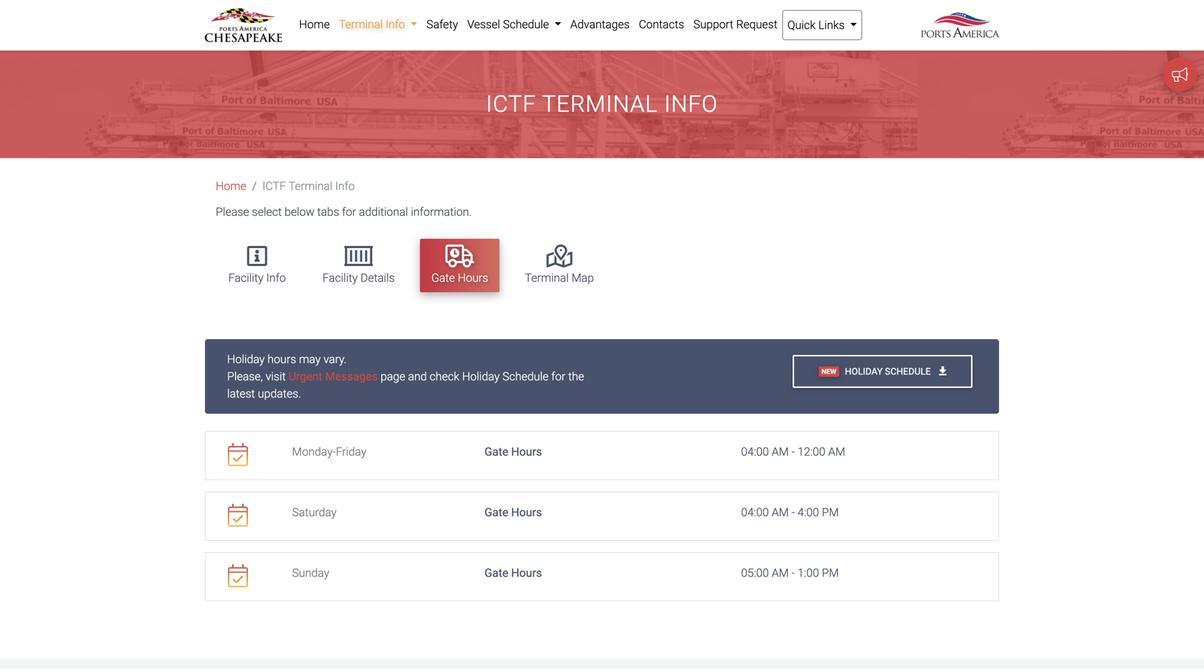 Task type: describe. For each thing, give the bounding box(es) containing it.
holiday hours may vary. please, visit urgent messages
[[227, 352, 378, 383]]

4:00
[[798, 506, 820, 519]]

terminal info link
[[335, 10, 422, 39]]

home for topmost home link
[[299, 18, 330, 31]]

hours for saturday
[[511, 506, 542, 519]]

gate hours for saturday
[[485, 506, 542, 519]]

safety link
[[422, 10, 463, 39]]

gate for saturday
[[485, 506, 509, 519]]

pm for 05:00 am - 1:00 pm
[[822, 566, 839, 580]]

details
[[361, 271, 395, 285]]

advantages
[[571, 18, 630, 31]]

vary.
[[324, 352, 347, 366]]

monday-friday
[[292, 445, 367, 459]]

terminal info
[[339, 18, 408, 31]]

gate for monday-friday
[[485, 445, 509, 459]]

holiday for holiday schedule
[[845, 366, 883, 377]]

facility for facility details
[[323, 271, 358, 285]]

05:00 am - 1:00 pm
[[741, 566, 839, 580]]

vessel schedule link
[[463, 10, 566, 39]]

am for 4:00
[[772, 506, 789, 519]]

support request link
[[689, 10, 783, 39]]

am for 1:00
[[772, 566, 789, 580]]

support
[[694, 18, 734, 31]]

monday-
[[292, 445, 336, 459]]

check
[[430, 370, 460, 383]]

tabs
[[317, 205, 339, 219]]

gate inside 'link'
[[432, 271, 455, 285]]

am for 12:00
[[772, 445, 789, 459]]

hours for sunday
[[511, 566, 542, 580]]

urgent messages link
[[289, 370, 378, 383]]

04:00 am - 12:00 am
[[741, 445, 846, 459]]

page and check holiday schedule for the latest updates.
[[227, 370, 584, 401]]

tab list containing facility info
[[210, 232, 1000, 299]]

support request
[[694, 18, 778, 31]]

please,
[[227, 370, 263, 383]]

gate hours for sunday
[[485, 566, 542, 580]]

and
[[408, 370, 427, 383]]

gate for sunday
[[485, 566, 509, 580]]

contacts link
[[635, 10, 689, 39]]

messages
[[325, 370, 378, 383]]

hours for monday-friday
[[511, 445, 542, 459]]

05:00
[[741, 566, 769, 580]]

terminal map
[[525, 271, 594, 285]]

- for 4:00
[[792, 506, 795, 519]]

quick links link
[[783, 10, 863, 40]]

page
[[381, 370, 406, 383]]

1 horizontal spatial ictf terminal info
[[486, 90, 718, 117]]

sunday
[[292, 566, 329, 580]]

04:00 for 04:00 am - 4:00 pm
[[741, 506, 769, 519]]

quick links
[[788, 18, 848, 32]]

please select below tabs for additional information.
[[216, 205, 472, 219]]

select
[[252, 205, 282, 219]]

facility info
[[228, 271, 286, 285]]

am right 12:00
[[829, 445, 846, 459]]

map
[[572, 271, 594, 285]]

schedule for holiday
[[885, 366, 931, 377]]

0 vertical spatial for
[[342, 205, 356, 219]]

links
[[819, 18, 845, 32]]

holiday inside the page and check holiday schedule for the latest updates.
[[462, 370, 500, 383]]



Task type: vqa. For each thing, say whether or not it's contained in the screenshot.
Ports
no



Task type: locate. For each thing, give the bounding box(es) containing it.
1 04:00 from the top
[[741, 445, 769, 459]]

information.
[[411, 205, 472, 219]]

holiday inside holiday hours may vary. please, visit urgent messages
[[227, 352, 265, 366]]

1 vertical spatial home
[[216, 179, 246, 193]]

home link up the please
[[216, 179, 246, 193]]

for right 'tabs'
[[342, 205, 356, 219]]

tab panel containing holiday hours may vary.
[[205, 339, 1000, 601]]

ictf terminal info
[[486, 90, 718, 117], [263, 179, 355, 193]]

schedule
[[503, 18, 549, 31], [885, 366, 931, 377], [503, 370, 549, 383]]

gate hours link
[[420, 239, 500, 292]]

holiday schedule
[[845, 366, 934, 377]]

1 vertical spatial pm
[[822, 566, 839, 580]]

hours
[[458, 271, 488, 285], [511, 445, 542, 459], [511, 506, 542, 519], [511, 566, 542, 580]]

am left the 4:00
[[772, 506, 789, 519]]

tab panel
[[205, 339, 1000, 601]]

am
[[772, 445, 789, 459], [829, 445, 846, 459], [772, 506, 789, 519], [772, 566, 789, 580]]

schedule inside "link"
[[503, 18, 549, 31]]

- left 1:00 on the right bottom
[[792, 566, 795, 580]]

04:00 left 12:00
[[741, 445, 769, 459]]

holiday up please,
[[227, 352, 265, 366]]

04:00 am - 4:00 pm
[[741, 506, 839, 519]]

schedule left arrow alt to bottom 'image' on the right of the page
[[885, 366, 931, 377]]

hours inside 'link'
[[458, 271, 488, 285]]

hours
[[268, 352, 296, 366]]

schedule left "the" on the bottom left of the page
[[503, 370, 549, 383]]

request
[[737, 18, 778, 31]]

holiday right "new"
[[845, 366, 883, 377]]

0 vertical spatial ictf
[[486, 90, 537, 117]]

04:00 for 04:00 am - 12:00 am
[[741, 445, 769, 459]]

gate
[[432, 271, 455, 285], [485, 445, 509, 459], [485, 506, 509, 519], [485, 566, 509, 580]]

0 vertical spatial home
[[299, 18, 330, 31]]

home for left home link
[[216, 179, 246, 193]]

home left the terminal info
[[299, 18, 330, 31]]

latest
[[227, 387, 255, 401]]

info
[[386, 18, 405, 31], [665, 90, 718, 117], [335, 179, 355, 193], [266, 271, 286, 285]]

0 horizontal spatial ictf
[[263, 179, 286, 193]]

- left 12:00
[[792, 445, 795, 459]]

1 pm from the top
[[822, 506, 839, 519]]

2 - from the top
[[792, 506, 795, 519]]

facility details link
[[311, 239, 406, 292]]

facility inside "link"
[[323, 271, 358, 285]]

facility details
[[323, 271, 395, 285]]

schedule inside the page and check holiday schedule for the latest updates.
[[503, 370, 549, 383]]

facility for facility info
[[228, 271, 264, 285]]

-
[[792, 445, 795, 459], [792, 506, 795, 519], [792, 566, 795, 580]]

1 vertical spatial 04:00
[[741, 506, 769, 519]]

schedule right the vessel
[[503, 18, 549, 31]]

1 - from the top
[[792, 445, 795, 459]]

may
[[299, 352, 321, 366]]

schedule for vessel
[[503, 18, 549, 31]]

2 facility from the left
[[323, 271, 358, 285]]

0 horizontal spatial home link
[[216, 179, 246, 193]]

pm right 1:00 on the right bottom
[[822, 566, 839, 580]]

tab list
[[210, 232, 1000, 299]]

am right 05:00
[[772, 566, 789, 580]]

3 - from the top
[[792, 566, 795, 580]]

0 vertical spatial -
[[792, 445, 795, 459]]

friday
[[336, 445, 367, 459]]

04:00 left the 4:00
[[741, 506, 769, 519]]

info inside tab list
[[266, 271, 286, 285]]

am left 12:00
[[772, 445, 789, 459]]

please
[[216, 205, 249, 219]]

holiday for holiday hours may vary. please, visit urgent messages
[[227, 352, 265, 366]]

pm for 04:00 am - 4:00 pm
[[822, 506, 839, 519]]

1 horizontal spatial ictf
[[486, 90, 537, 117]]

2 04:00 from the top
[[741, 506, 769, 519]]

0 vertical spatial home link
[[295, 10, 335, 39]]

12:00
[[798, 445, 826, 459]]

gate hours inside gate hours 'link'
[[432, 271, 488, 285]]

safety
[[427, 18, 458, 31]]

0 vertical spatial pm
[[822, 506, 839, 519]]

home link
[[295, 10, 335, 39], [216, 179, 246, 193]]

facility
[[228, 271, 264, 285], [323, 271, 358, 285]]

1 vertical spatial home link
[[216, 179, 246, 193]]

home up the please
[[216, 179, 246, 193]]

1 horizontal spatial facility
[[323, 271, 358, 285]]

new
[[822, 367, 837, 376]]

1:00
[[798, 566, 820, 580]]

for left "the" on the bottom left of the page
[[552, 370, 566, 383]]

gate hours
[[432, 271, 488, 285], [485, 445, 542, 459], [485, 506, 542, 519], [485, 566, 542, 580]]

2 horizontal spatial holiday
[[845, 366, 883, 377]]

facility info link
[[217, 239, 297, 292]]

vessel schedule
[[468, 18, 552, 31]]

arrow alt to bottom image
[[939, 366, 947, 376]]

home
[[299, 18, 330, 31], [216, 179, 246, 193]]

terminal
[[339, 18, 383, 31], [542, 90, 658, 117], [289, 179, 333, 193], [525, 271, 569, 285]]

1 horizontal spatial home
[[299, 18, 330, 31]]

holiday
[[227, 352, 265, 366], [845, 366, 883, 377], [462, 370, 500, 383]]

1 horizontal spatial home link
[[295, 10, 335, 39]]

vessel
[[468, 18, 500, 31]]

04:00
[[741, 445, 769, 459], [741, 506, 769, 519]]

home link left the terminal info
[[295, 10, 335, 39]]

0 horizontal spatial holiday
[[227, 352, 265, 366]]

1 facility from the left
[[228, 271, 264, 285]]

for inside the page and check holiday schedule for the latest updates.
[[552, 370, 566, 383]]

contacts
[[639, 18, 685, 31]]

0 horizontal spatial ictf terminal info
[[263, 179, 355, 193]]

0 vertical spatial 04:00
[[741, 445, 769, 459]]

urgent
[[289, 370, 322, 383]]

holiday right check at left
[[462, 370, 500, 383]]

1 vertical spatial for
[[552, 370, 566, 383]]

additional
[[359, 205, 408, 219]]

for
[[342, 205, 356, 219], [552, 370, 566, 383]]

0 vertical spatial ictf terminal info
[[486, 90, 718, 117]]

pm
[[822, 506, 839, 519], [822, 566, 839, 580]]

facility down the please
[[228, 271, 264, 285]]

- for 12:00
[[792, 445, 795, 459]]

0 horizontal spatial for
[[342, 205, 356, 219]]

pm right the 4:00
[[822, 506, 839, 519]]

gate hours for monday-friday
[[485, 445, 542, 459]]

quick
[[788, 18, 816, 32]]

2 vertical spatial -
[[792, 566, 795, 580]]

terminal inside terminal map link
[[525, 271, 569, 285]]

facility left details
[[323, 271, 358, 285]]

ictf
[[486, 90, 537, 117], [263, 179, 286, 193]]

2 pm from the top
[[822, 566, 839, 580]]

- left the 4:00
[[792, 506, 795, 519]]

- for 1:00
[[792, 566, 795, 580]]

updates.
[[258, 387, 301, 401]]

1 horizontal spatial for
[[552, 370, 566, 383]]

1 vertical spatial -
[[792, 506, 795, 519]]

0 horizontal spatial home
[[216, 179, 246, 193]]

the
[[569, 370, 584, 383]]

below
[[285, 205, 315, 219]]

visit
[[266, 370, 286, 383]]

0 horizontal spatial facility
[[228, 271, 264, 285]]

1 vertical spatial ictf
[[263, 179, 286, 193]]

saturday
[[292, 506, 337, 519]]

1 horizontal spatial holiday
[[462, 370, 500, 383]]

terminal inside terminal info link
[[339, 18, 383, 31]]

1 vertical spatial ictf terminal info
[[263, 179, 355, 193]]

advantages link
[[566, 10, 635, 39]]

terminal map link
[[514, 239, 606, 292]]



